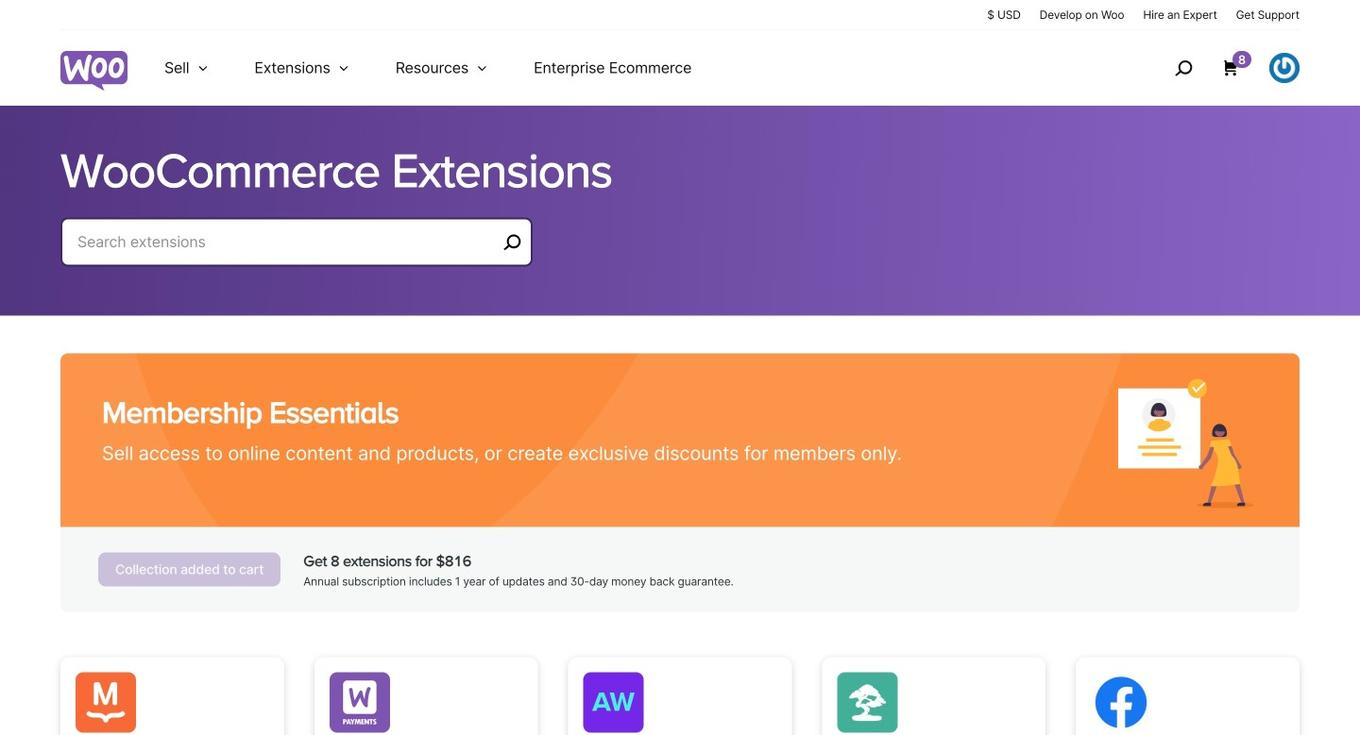 Task type: vqa. For each thing, say whether or not it's contained in the screenshot.
Search image
yes



Task type: locate. For each thing, give the bounding box(es) containing it.
service navigation menu element
[[1134, 37, 1300, 99]]

None search field
[[60, 218, 533, 289]]

search image
[[1168, 53, 1198, 83]]



Task type: describe. For each thing, give the bounding box(es) containing it.
Search extensions search field
[[77, 229, 497, 255]]

open account menu image
[[1269, 53, 1300, 83]]



